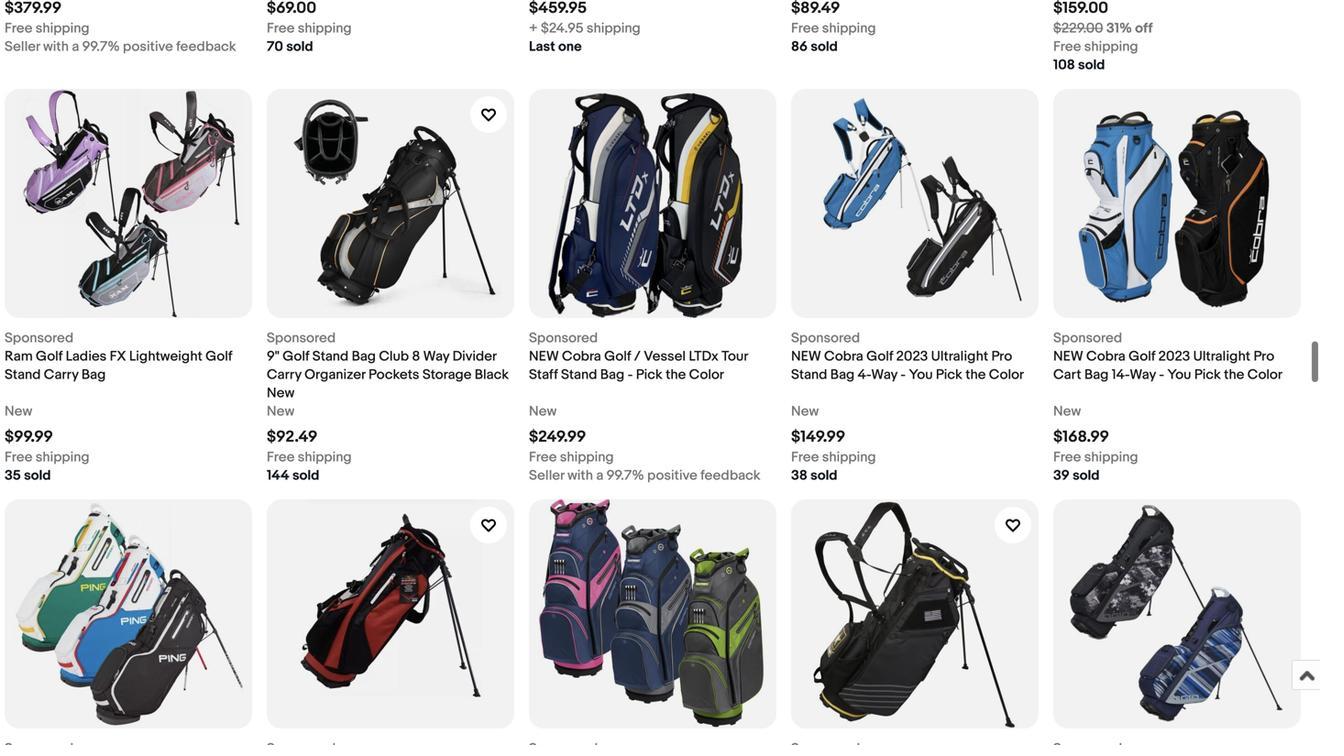 Task type: vqa. For each thing, say whether or not it's contained in the screenshot.
third Sponsored text field from the left
yes



Task type: describe. For each thing, give the bounding box(es) containing it.
shipping inside the 'free shipping seller with a 99.7% positive feedback'
[[36, 20, 90, 37]]

2023 for $168.99
[[1159, 348, 1191, 365]]

new for $99.99
[[5, 403, 32, 420]]

bag inside sponsored new cobra golf 2023 ultralight pro cart bag 14-way - you pick the color
[[1085, 367, 1109, 383]]

new for $168.99
[[1054, 348, 1084, 365]]

bag inside 'sponsored new cobra golf 2023 ultralight pro stand bag 4-way - you pick the color'
[[831, 367, 855, 383]]

new text field for $99.99
[[5, 403, 32, 421]]

ram
[[5, 348, 33, 365]]

free shipping 86 sold
[[791, 20, 876, 55]]

free shipping seller with a 99.7% positive feedback
[[5, 20, 236, 55]]

new for $149.99
[[791, 348, 821, 365]]

free shipping text field for $149.99
[[791, 448, 876, 467]]

1 golf from the left
[[36, 348, 63, 365]]

- for $249.99
[[628, 367, 633, 383]]

free inside the 'free shipping seller with a 99.7% positive feedback'
[[5, 20, 32, 37]]

organizer
[[305, 367, 366, 383]]

golf inside sponsored 9" golf stand bag club 8 way divider carry organizer pockets storage black new new $92.49 free shipping 144 sold
[[283, 348, 309, 365]]

sold inside new $99.99 free shipping 35 sold
[[24, 468, 51, 484]]

$168.99
[[1054, 428, 1110, 447]]

with inside new $249.99 free shipping seller with a 99.7% positive feedback
[[568, 468, 593, 484]]

38
[[791, 468, 808, 484]]

35 sold text field
[[5, 467, 51, 485]]

free inside free shipping 86 sold
[[791, 20, 819, 37]]

new text field for $168.99
[[1054, 403, 1081, 421]]

sponsored text field for $99.99
[[5, 329, 74, 348]]

new $168.99 free shipping 39 sold
[[1054, 403, 1139, 484]]

ltdx
[[689, 348, 719, 365]]

$24.95
[[541, 20, 584, 37]]

sponsored new cobra golf 2023 ultralight pro stand bag 4-way - you pick the color
[[791, 330, 1024, 383]]

0 vertical spatial seller with a 99.7% positive feedback text field
[[5, 38, 236, 56]]

free inside $229.00 31% off free shipping 108 sold
[[1054, 39, 1082, 55]]

4-
[[858, 367, 872, 383]]

free shipping text field for $249.99
[[529, 448, 614, 467]]

38 sold text field
[[791, 467, 838, 485]]

sponsored text field for $149.99
[[791, 329, 860, 348]]

free shipping text field for seller
[[5, 19, 90, 38]]

shipping inside new $249.99 free shipping seller with a 99.7% positive feedback
[[560, 449, 614, 466]]

stand inside 'sponsored new cobra golf 2023 ultralight pro stand bag 4-way - you pick the color'
[[791, 367, 828, 383]]

feedback inside the 'free shipping seller with a 99.7% positive feedback'
[[176, 39, 236, 55]]

way for $168.99
[[1130, 367, 1156, 383]]

sold inside $229.00 31% off free shipping 108 sold
[[1078, 57, 1105, 73]]

shipping inside free shipping 86 sold
[[822, 20, 876, 37]]

sponsored ram golf ladies fx lightweight golf stand carry bag
[[5, 330, 232, 383]]

$229.00
[[1054, 20, 1104, 37]]

sold inside new $168.99 free shipping 39 sold
[[1073, 468, 1100, 484]]

pick for $149.99
[[936, 367, 963, 383]]

ultralight for $168.99
[[1194, 348, 1251, 365]]

tour
[[722, 348, 748, 365]]

shipping inside the new $149.99 free shipping 38 sold
[[822, 449, 876, 466]]

club
[[379, 348, 409, 365]]

vessel
[[644, 348, 686, 365]]

lightweight
[[129, 348, 202, 365]]

new $249.99 free shipping seller with a 99.7% positive feedback
[[529, 403, 761, 484]]

9"
[[267, 348, 280, 365]]

color for $168.99
[[1248, 367, 1283, 383]]

way inside sponsored 9" golf stand bag club 8 way divider carry organizer pockets storage black new new $92.49 free shipping 144 sold
[[423, 348, 450, 365]]

with inside the 'free shipping seller with a 99.7% positive feedback'
[[43, 39, 69, 55]]

31%
[[1107, 20, 1132, 37]]

one
[[559, 39, 582, 55]]

free inside new $168.99 free shipping 39 sold
[[1054, 449, 1082, 466]]

new for $249.99
[[529, 348, 559, 365]]

new text field for $149.99
[[791, 403, 819, 421]]

sponsored text field for $168.99
[[1054, 329, 1123, 348]]

new for $249.99
[[529, 403, 557, 420]]

the for $168.99
[[1224, 367, 1245, 383]]

new text field for $92.49
[[267, 403, 295, 421]]

divider
[[453, 348, 497, 365]]

pro for $149.99
[[992, 348, 1013, 365]]

+
[[529, 20, 538, 37]]

cart
[[1054, 367, 1082, 383]]

new $149.99 free shipping 38 sold
[[791, 403, 876, 484]]

shipping inside new $168.99 free shipping 39 sold
[[1085, 449, 1139, 466]]

pick inside sponsored new cobra golf / vessel ltdx tour staff stand bag - pick the color
[[636, 367, 663, 383]]

14-
[[1112, 367, 1130, 383]]

black
[[475, 367, 509, 383]]

108 sold text field
[[1054, 56, 1105, 74]]

storage
[[423, 367, 472, 383]]

sponsored text field for $249.99
[[529, 329, 598, 348]]

$149.99 text field
[[791, 428, 846, 447]]



Task type: locate. For each thing, give the bounding box(es) containing it.
golf right the ram
[[36, 348, 63, 365]]

+ $24.95 shipping last one
[[529, 20, 641, 55]]

sold inside the free shipping 70 sold
[[286, 39, 313, 55]]

1 sponsored text field from the left
[[5, 329, 74, 348]]

2 the from the left
[[966, 367, 986, 383]]

0 horizontal spatial 2023
[[897, 348, 928, 365]]

- inside sponsored new cobra golf 2023 ultralight pro cart bag 14-way - you pick the color
[[1159, 367, 1165, 383]]

cobra for $249.99
[[562, 348, 601, 365]]

Free shipping text field
[[5, 19, 90, 38], [267, 19, 352, 38], [791, 19, 876, 38], [1054, 38, 1139, 56], [1054, 448, 1139, 467]]

cobra inside sponsored new cobra golf / vessel ltdx tour staff stand bag - pick the color
[[562, 348, 601, 365]]

new
[[529, 348, 559, 365], [791, 348, 821, 365], [1054, 348, 1084, 365]]

cobra inside sponsored new cobra golf 2023 ultralight pro cart bag 14-way - you pick the color
[[1087, 348, 1126, 365]]

way inside sponsored new cobra golf 2023 ultralight pro cart bag 14-way - you pick the color
[[1130, 367, 1156, 383]]

seller inside new $249.99 free shipping seller with a 99.7% positive feedback
[[529, 468, 565, 484]]

new up $149.99 text box
[[791, 403, 819, 420]]

the
[[666, 367, 686, 383], [966, 367, 986, 383], [1224, 367, 1245, 383]]

0 horizontal spatial you
[[909, 367, 933, 383]]

sponsored up 'cart'
[[1054, 330, 1123, 347]]

cobra for $149.99
[[824, 348, 864, 365]]

sold
[[286, 39, 313, 55], [811, 39, 838, 55], [1078, 57, 1105, 73], [24, 468, 51, 484], [292, 468, 319, 484], [811, 468, 838, 484], [1073, 468, 1100, 484]]

1 vertical spatial a
[[596, 468, 604, 484]]

- inside sponsored new cobra golf / vessel ltdx tour staff stand bag - pick the color
[[628, 367, 633, 383]]

70 sold text field
[[267, 38, 313, 56]]

Seller with a 99.7% positive feedback text field
[[5, 38, 236, 56], [529, 467, 761, 485]]

2 cobra from the left
[[824, 348, 864, 365]]

pick inside sponsored new cobra golf 2023 ultralight pro cart bag 14-way - you pick the color
[[1195, 367, 1221, 383]]

0 horizontal spatial cobra
[[562, 348, 601, 365]]

sponsored up staff
[[529, 330, 598, 347]]

2 pro from the left
[[1254, 348, 1275, 365]]

with
[[43, 39, 69, 55], [568, 468, 593, 484]]

2 ultralight from the left
[[1194, 348, 1251, 365]]

1 cobra from the left
[[562, 348, 601, 365]]

1 horizontal spatial new text field
[[529, 403, 557, 421]]

1 color from the left
[[689, 367, 724, 383]]

2 free shipping text field from the left
[[267, 448, 352, 467]]

3 sponsored text field from the left
[[529, 329, 598, 348]]

shipping
[[36, 20, 90, 37], [298, 20, 352, 37], [587, 20, 641, 37], [822, 20, 876, 37], [1085, 39, 1139, 55], [36, 449, 90, 466], [298, 449, 352, 466], [560, 449, 614, 466], [822, 449, 876, 466], [1085, 449, 1139, 466]]

new up $168.99
[[1054, 403, 1081, 420]]

free inside new $99.99 free shipping 35 sold
[[5, 449, 32, 466]]

pro
[[992, 348, 1013, 365], [1254, 348, 1275, 365]]

2023
[[897, 348, 928, 365], [1159, 348, 1191, 365]]

1 vertical spatial with
[[568, 468, 593, 484]]

bag
[[352, 348, 376, 365], [82, 367, 106, 383], [600, 367, 625, 383], [831, 367, 855, 383], [1085, 367, 1109, 383]]

3 the from the left
[[1224, 367, 1245, 383]]

way inside 'sponsored new cobra golf 2023 ultralight pro stand bag 4-way - you pick the color'
[[872, 367, 898, 383]]

1 horizontal spatial positive
[[647, 468, 698, 484]]

0 horizontal spatial pro
[[992, 348, 1013, 365]]

positive inside the 'free shipping seller with a 99.7% positive feedback'
[[123, 39, 173, 55]]

2023 inside sponsored new cobra golf 2023 ultralight pro cart bag 14-way - you pick the color
[[1159, 348, 1191, 365]]

cobra
[[562, 348, 601, 365], [824, 348, 864, 365], [1087, 348, 1126, 365]]

1 horizontal spatial you
[[1168, 367, 1192, 383]]

new right tour
[[791, 348, 821, 365]]

/
[[634, 348, 641, 365]]

2 new text field from the left
[[529, 403, 557, 421]]

$99.99 text field
[[5, 428, 53, 447]]

free shipping text field down $92.49 text box
[[267, 448, 352, 467]]

sold inside sponsored 9" golf stand bag club 8 way divider carry organizer pockets storage black new new $92.49 free shipping 144 sold
[[292, 468, 319, 484]]

bag left club at the top
[[352, 348, 376, 365]]

1 horizontal spatial way
[[872, 367, 898, 383]]

0 horizontal spatial 99.7%
[[82, 39, 120, 55]]

shipping inside new $99.99 free shipping 35 sold
[[36, 449, 90, 466]]

1 horizontal spatial new
[[791, 348, 821, 365]]

- up new $249.99 free shipping seller with a 99.7% positive feedback
[[628, 367, 633, 383]]

New text field
[[267, 403, 295, 421], [1054, 403, 1081, 421]]

3 golf from the left
[[283, 348, 309, 365]]

cobra for $168.99
[[1087, 348, 1126, 365]]

1 horizontal spatial pick
[[936, 367, 963, 383]]

$99.99
[[5, 428, 53, 447]]

pro for $168.99
[[1254, 348, 1275, 365]]

35
[[5, 468, 21, 484]]

1 carry from the left
[[44, 367, 78, 383]]

1 horizontal spatial seller
[[529, 468, 565, 484]]

- right 14-
[[1159, 367, 1165, 383]]

8
[[412, 348, 420, 365]]

1 horizontal spatial feedback
[[701, 468, 761, 484]]

stand
[[312, 348, 349, 365], [5, 367, 41, 383], [561, 367, 597, 383], [791, 367, 828, 383]]

$249.99 text field
[[529, 428, 586, 447]]

New text field
[[5, 403, 32, 421], [529, 403, 557, 421], [791, 403, 819, 421]]

cobra left /
[[562, 348, 601, 365]]

3 free shipping text field from the left
[[529, 448, 614, 467]]

1 horizontal spatial seller with a 99.7% positive feedback text field
[[529, 467, 761, 485]]

3 pick from the left
[[1195, 367, 1221, 383]]

0 vertical spatial feedback
[[176, 39, 236, 55]]

golf inside sponsored new cobra golf / vessel ltdx tour staff stand bag - pick the color
[[604, 348, 631, 365]]

sold right 108
[[1078, 57, 1105, 73]]

1 horizontal spatial -
[[901, 367, 906, 383]]

new up $99.99
[[5, 403, 32, 420]]

1 pro from the left
[[992, 348, 1013, 365]]

3 - from the left
[[1159, 367, 1165, 383]]

new for $168.99
[[1054, 403, 1081, 420]]

99.7% inside new $249.99 free shipping seller with a 99.7% positive feedback
[[607, 468, 644, 484]]

0 vertical spatial seller
[[5, 39, 40, 55]]

the inside sponsored new cobra golf 2023 ultralight pro cart bag 14-way - you pick the color
[[1224, 367, 1245, 383]]

0 horizontal spatial ultralight
[[931, 348, 989, 365]]

new text field up $92.49 text box
[[267, 403, 295, 421]]

the inside sponsored new cobra golf / vessel ltdx tour staff stand bag - pick the color
[[666, 367, 686, 383]]

2 sponsored text field from the left
[[267, 329, 336, 348]]

sponsored for $92.49
[[267, 330, 336, 347]]

1 horizontal spatial carry
[[267, 367, 301, 383]]

0 horizontal spatial way
[[423, 348, 450, 365]]

4 sponsored from the left
[[791, 330, 860, 347]]

sponsored text field up 9" at the left of page
[[267, 329, 336, 348]]

0 horizontal spatial new text field
[[5, 403, 32, 421]]

3 sponsored from the left
[[529, 330, 598, 347]]

staff
[[529, 367, 558, 383]]

3 color from the left
[[1248, 367, 1283, 383]]

None text field
[[267, 0, 316, 18], [529, 0, 587, 18], [1054, 0, 1109, 18], [267, 740, 336, 746], [267, 0, 316, 18], [529, 0, 587, 18], [1054, 0, 1109, 18], [267, 740, 336, 746]]

1 vertical spatial feedback
[[701, 468, 761, 484]]

4 free shipping text field from the left
[[791, 448, 876, 467]]

shipping inside $229.00 31% off free shipping 108 sold
[[1085, 39, 1139, 55]]

way right 'cart'
[[1130, 367, 1156, 383]]

you right the '4-'
[[909, 367, 933, 383]]

1 free shipping text field from the left
[[5, 448, 90, 467]]

ultralight
[[931, 348, 989, 365], [1194, 348, 1251, 365]]

sponsored
[[5, 330, 74, 347], [267, 330, 336, 347], [529, 330, 598, 347], [791, 330, 860, 347], [1054, 330, 1123, 347]]

fx
[[110, 348, 126, 365]]

bag inside sponsored 9" golf stand bag club 8 way divider carry organizer pockets storage black new new $92.49 free shipping 144 sold
[[352, 348, 376, 365]]

sponsored inside sponsored new cobra golf 2023 ultralight pro cart bag 14-way - you pick the color
[[1054, 330, 1123, 347]]

39
[[1054, 468, 1070, 484]]

way for $149.99
[[872, 367, 898, 383]]

free shipping text field down $149.99 text box
[[791, 448, 876, 467]]

carry down ladies
[[44, 367, 78, 383]]

golf up the '4-'
[[867, 348, 893, 365]]

2 new from the left
[[791, 348, 821, 365]]

way up the new $149.99 free shipping 38 sold
[[872, 367, 898, 383]]

1 the from the left
[[666, 367, 686, 383]]

off
[[1136, 20, 1153, 37]]

way right 8
[[423, 348, 450, 365]]

sold right 39
[[1073, 468, 1100, 484]]

$229.00 31% off free shipping 108 sold
[[1054, 20, 1153, 73]]

stand inside sponsored new cobra golf / vessel ltdx tour staff stand bag - pick the color
[[561, 367, 597, 383]]

color inside sponsored new cobra golf / vessel ltdx tour staff stand bag - pick the color
[[689, 367, 724, 383]]

sponsored for $249.99
[[529, 330, 598, 347]]

86 sold text field
[[791, 38, 838, 56]]

sponsored for $99.99
[[5, 330, 74, 347]]

pick right the '4-'
[[936, 367, 963, 383]]

3 new from the left
[[1054, 348, 1084, 365]]

1 2023 from the left
[[897, 348, 928, 365]]

1 horizontal spatial the
[[966, 367, 986, 383]]

free shipping text field for 70
[[267, 19, 352, 38]]

sold right 70
[[286, 39, 313, 55]]

ultralight inside 'sponsored new cobra golf 2023 ultralight pro stand bag 4-way - you pick the color'
[[931, 348, 989, 365]]

the inside 'sponsored new cobra golf 2023 ultralight pro stand bag 4-way - you pick the color'
[[966, 367, 986, 383]]

2 horizontal spatial cobra
[[1087, 348, 1126, 365]]

sold right 38
[[811, 468, 838, 484]]

new text field up $149.99 text box
[[791, 403, 819, 421]]

sponsored text field for $92.49
[[267, 329, 336, 348]]

you right 14-
[[1168, 367, 1192, 383]]

new up $92.49 text box
[[267, 403, 295, 420]]

$168.99 text field
[[1054, 428, 1110, 447]]

1 new text field from the left
[[5, 403, 32, 421]]

sold right 86 at the top of the page
[[811, 39, 838, 55]]

a inside new $249.99 free shipping seller with a 99.7% positive feedback
[[596, 468, 604, 484]]

sponsored for $168.99
[[1054, 330, 1123, 347]]

2 horizontal spatial the
[[1224, 367, 1245, 383]]

1 you from the left
[[909, 367, 933, 383]]

sponsored for $149.99
[[791, 330, 860, 347]]

bag inside the sponsored ram golf ladies fx lightweight golf stand carry bag
[[82, 367, 106, 383]]

0 horizontal spatial seller with a 99.7% positive feedback text field
[[5, 38, 236, 56]]

stand left the '4-'
[[791, 367, 828, 383]]

2 golf from the left
[[206, 348, 232, 365]]

1 sponsored from the left
[[5, 330, 74, 347]]

3 cobra from the left
[[1087, 348, 1126, 365]]

-
[[628, 367, 633, 383], [901, 367, 906, 383], [1159, 367, 1165, 383]]

stand right staff
[[561, 367, 597, 383]]

shipping inside the free shipping 70 sold
[[298, 20, 352, 37]]

1 vertical spatial seller
[[529, 468, 565, 484]]

bag right staff
[[600, 367, 625, 383]]

- inside 'sponsored new cobra golf 2023 ultralight pro stand bag 4-way - you pick the color'
[[901, 367, 906, 383]]

144
[[267, 468, 289, 484]]

cobra up the '4-'
[[824, 348, 864, 365]]

70
[[267, 39, 283, 55]]

2 2023 from the left
[[1159, 348, 1191, 365]]

2 sponsored from the left
[[267, 330, 336, 347]]

Free shipping text field
[[5, 448, 90, 467], [267, 448, 352, 467], [529, 448, 614, 467], [791, 448, 876, 467]]

144 sold text field
[[267, 467, 319, 485]]

previous price $229.00 31% off text field
[[1054, 19, 1153, 38]]

free shipping text field for 86
[[791, 19, 876, 38]]

1 vertical spatial seller with a 99.7% positive feedback text field
[[529, 467, 761, 485]]

bag left the '4-'
[[831, 367, 855, 383]]

sponsored text field up the ram
[[5, 329, 74, 348]]

2 horizontal spatial way
[[1130, 367, 1156, 383]]

sponsored up the ram
[[5, 330, 74, 347]]

free
[[5, 20, 32, 37], [267, 20, 295, 37], [791, 20, 819, 37], [1054, 39, 1082, 55], [5, 449, 32, 466], [267, 449, 295, 466], [529, 449, 557, 466], [791, 449, 819, 466], [1054, 449, 1082, 466]]

None text field
[[5, 0, 62, 18], [791, 0, 840, 18], [5, 740, 74, 746], [529, 740, 598, 746], [791, 740, 860, 746], [1054, 740, 1123, 746], [5, 0, 62, 18], [791, 0, 840, 18], [5, 740, 74, 746], [529, 740, 598, 746], [791, 740, 860, 746], [1054, 740, 1123, 746]]

the for $149.99
[[966, 367, 986, 383]]

2 color from the left
[[989, 367, 1024, 383]]

39 sold text field
[[1054, 467, 1100, 485]]

bag inside sponsored new cobra golf / vessel ltdx tour staff stand bag - pick the color
[[600, 367, 625, 383]]

golf left /
[[604, 348, 631, 365]]

- for $168.99
[[1159, 367, 1165, 383]]

2 horizontal spatial pick
[[1195, 367, 1221, 383]]

pick inside 'sponsored new cobra golf 2023 ultralight pro stand bag 4-way - you pick the color'
[[936, 367, 963, 383]]

5 sponsored text field from the left
[[1054, 329, 1123, 348]]

sold right 35
[[24, 468, 51, 484]]

0 horizontal spatial color
[[689, 367, 724, 383]]

0 horizontal spatial with
[[43, 39, 69, 55]]

sold inside the new $149.99 free shipping 38 sold
[[811, 468, 838, 484]]

1 new from the left
[[529, 348, 559, 365]]

carry
[[44, 367, 78, 383], [267, 367, 301, 383]]

99.7% inside the 'free shipping seller with a 99.7% positive feedback'
[[82, 39, 120, 55]]

new text field up $249.99
[[529, 403, 557, 421]]

0 horizontal spatial carry
[[44, 367, 78, 383]]

you inside sponsored new cobra golf 2023 ultralight pro cart bag 14-way - you pick the color
[[1168, 367, 1192, 383]]

1 horizontal spatial color
[[989, 367, 1024, 383]]

pro inside 'sponsored new cobra golf 2023 ultralight pro stand bag 4-way - you pick the color'
[[992, 348, 1013, 365]]

positive inside new $249.99 free shipping seller with a 99.7% positive feedback
[[647, 468, 698, 484]]

way
[[423, 348, 450, 365], [872, 367, 898, 383], [1130, 367, 1156, 383]]

1 horizontal spatial pro
[[1254, 348, 1275, 365]]

free inside the free shipping 70 sold
[[267, 20, 295, 37]]

new inside the new $149.99 free shipping 38 sold
[[791, 403, 819, 420]]

pro inside sponsored new cobra golf 2023 ultralight pro cart bag 14-way - you pick the color
[[1254, 348, 1275, 365]]

new text field for $249.99
[[529, 403, 557, 421]]

sponsored new cobra golf / vessel ltdx tour staff stand bag - pick the color
[[529, 330, 748, 383]]

sponsored inside sponsored new cobra golf / vessel ltdx tour staff stand bag - pick the color
[[529, 330, 598, 347]]

ultralight for $149.99
[[931, 348, 989, 365]]

sponsored text field up 'cart'
[[1054, 329, 1123, 348]]

1 horizontal spatial a
[[596, 468, 604, 484]]

3 new text field from the left
[[791, 403, 819, 421]]

5 golf from the left
[[867, 348, 893, 365]]

free inside new $249.99 free shipping seller with a 99.7% positive feedback
[[529, 449, 557, 466]]

last
[[529, 39, 555, 55]]

2 you from the left
[[1168, 367, 1192, 383]]

new
[[267, 385, 295, 402], [5, 403, 32, 420], [267, 403, 295, 420], [529, 403, 557, 420], [791, 403, 819, 420], [1054, 403, 1081, 420]]

0 horizontal spatial the
[[666, 367, 686, 383]]

new inside sponsored new cobra golf / vessel ltdx tour staff stand bag - pick the color
[[529, 348, 559, 365]]

4 sponsored text field from the left
[[791, 329, 860, 348]]

golf inside sponsored new cobra golf 2023 ultralight pro cart bag 14-way - you pick the color
[[1129, 348, 1156, 365]]

0 horizontal spatial seller
[[5, 39, 40, 55]]

a
[[72, 39, 79, 55], [596, 468, 604, 484]]

1 horizontal spatial cobra
[[824, 348, 864, 365]]

new inside new $99.99 free shipping 35 sold
[[5, 403, 32, 420]]

feedback left 70
[[176, 39, 236, 55]]

5 sponsored from the left
[[1054, 330, 1123, 347]]

new text field up $99.99
[[5, 403, 32, 421]]

bag down ladies
[[82, 367, 106, 383]]

stand inside sponsored 9" golf stand bag club 8 way divider carry organizer pockets storage black new new $92.49 free shipping 144 sold
[[312, 348, 349, 365]]

sponsored inside the sponsored ram golf ladies fx lightweight golf stand carry bag
[[5, 330, 74, 347]]

- for $149.99
[[901, 367, 906, 383]]

free shipping text field for $99.99
[[5, 448, 90, 467]]

2 horizontal spatial color
[[1248, 367, 1283, 383]]

6 golf from the left
[[1129, 348, 1156, 365]]

86
[[791, 39, 808, 55]]

you for $149.99
[[909, 367, 933, 383]]

shipping inside + $24.95 shipping last one
[[587, 20, 641, 37]]

free shipping 70 sold
[[267, 20, 352, 55]]

sponsored up the '4-'
[[791, 330, 860, 347]]

ladies
[[66, 348, 107, 365]]

2 - from the left
[[901, 367, 906, 383]]

shipping inside sponsored 9" golf stand bag club 8 way divider carry organizer pockets storage black new new $92.49 free shipping 144 sold
[[298, 449, 352, 466]]

1 horizontal spatial with
[[568, 468, 593, 484]]

1 vertical spatial 99.7%
[[607, 468, 644, 484]]

color
[[689, 367, 724, 383], [989, 367, 1024, 383], [1248, 367, 1283, 383]]

color inside 'sponsored new cobra golf 2023 ultralight pro stand bag 4-way - you pick the color'
[[989, 367, 1024, 383]]

new down 9" at the left of page
[[267, 385, 295, 402]]

1 horizontal spatial new text field
[[1054, 403, 1081, 421]]

seller
[[5, 39, 40, 55], [529, 468, 565, 484]]

sponsored text field up the '4-'
[[791, 329, 860, 348]]

golf up 14-
[[1129, 348, 1156, 365]]

sponsored up 9" at the left of page
[[267, 330, 336, 347]]

pick down /
[[636, 367, 663, 383]]

0 vertical spatial a
[[72, 39, 79, 55]]

1 - from the left
[[628, 367, 633, 383]]

2 horizontal spatial new text field
[[791, 403, 819, 421]]

sponsored inside sponsored 9" golf stand bag club 8 way divider carry organizer pockets storage black new new $92.49 free shipping 144 sold
[[267, 330, 336, 347]]

2 pick from the left
[[936, 367, 963, 383]]

$92.49
[[267, 428, 318, 447]]

new up staff
[[529, 348, 559, 365]]

0 horizontal spatial positive
[[123, 39, 173, 55]]

new up 'cart'
[[1054, 348, 1084, 365]]

free shipping text field down $99.99
[[5, 448, 90, 467]]

0 vertical spatial 99.7%
[[82, 39, 120, 55]]

golf inside 'sponsored new cobra golf 2023 ultralight pro stand bag 4-way - you pick the color'
[[867, 348, 893, 365]]

sold right 144
[[292, 468, 319, 484]]

0 horizontal spatial a
[[72, 39, 79, 55]]

0 horizontal spatial feedback
[[176, 39, 236, 55]]

1 horizontal spatial 99.7%
[[607, 468, 644, 484]]

0 vertical spatial with
[[43, 39, 69, 55]]

2 new text field from the left
[[1054, 403, 1081, 421]]

golf right 9" at the left of page
[[283, 348, 309, 365]]

new inside sponsored new cobra golf 2023 ultralight pro cart bag 14-way - you pick the color
[[1054, 348, 1084, 365]]

new inside new $168.99 free shipping 39 sold
[[1054, 403, 1081, 420]]

stand up organizer
[[312, 348, 349, 365]]

a inside the 'free shipping seller with a 99.7% positive feedback'
[[72, 39, 79, 55]]

seller inside the 'free shipping seller with a 99.7% positive feedback'
[[5, 39, 40, 55]]

free inside sponsored 9" golf stand bag club 8 way divider carry organizer pockets storage black new new $92.49 free shipping 144 sold
[[267, 449, 295, 466]]

1 horizontal spatial 2023
[[1159, 348, 1191, 365]]

carry inside the sponsored ram golf ladies fx lightweight golf stand carry bag
[[44, 367, 78, 383]]

sponsored new cobra golf 2023 ultralight pro cart bag 14-way - you pick the color
[[1054, 330, 1283, 383]]

2023 for $149.99
[[897, 348, 928, 365]]

golf
[[36, 348, 63, 365], [206, 348, 232, 365], [283, 348, 309, 365], [604, 348, 631, 365], [867, 348, 893, 365], [1129, 348, 1156, 365]]

$249.99
[[529, 428, 586, 447]]

0 horizontal spatial pick
[[636, 367, 663, 383]]

sold inside free shipping 86 sold
[[811, 39, 838, 55]]

feedback
[[176, 39, 236, 55], [701, 468, 761, 484]]

feedback inside new $249.99 free shipping seller with a 99.7% positive feedback
[[701, 468, 761, 484]]

0 horizontal spatial new text field
[[267, 403, 295, 421]]

0 vertical spatial positive
[[123, 39, 173, 55]]

pockets
[[369, 367, 420, 383]]

carry inside sponsored 9" golf stand bag club 8 way divider carry organizer pockets storage black new new $92.49 free shipping 144 sold
[[267, 367, 301, 383]]

4 golf from the left
[[604, 348, 631, 365]]

feedback left 38
[[701, 468, 761, 484]]

2 carry from the left
[[267, 367, 301, 383]]

0 horizontal spatial new
[[529, 348, 559, 365]]

sponsored 9" golf stand bag club 8 way divider carry organizer pockets storage black new new $92.49 free shipping 144 sold
[[267, 330, 509, 484]]

new $99.99 free shipping 35 sold
[[5, 403, 90, 484]]

0 horizontal spatial -
[[628, 367, 633, 383]]

pick
[[636, 367, 663, 383], [936, 367, 963, 383], [1195, 367, 1221, 383]]

- right the '4-'
[[901, 367, 906, 383]]

cobra up 14-
[[1087, 348, 1126, 365]]

1 pick from the left
[[636, 367, 663, 383]]

stand inside the sponsored ram golf ladies fx lightweight golf stand carry bag
[[5, 367, 41, 383]]

pick for $168.99
[[1195, 367, 1221, 383]]

+ $24.95 shipping text field
[[529, 19, 641, 38]]

free shipping text field down $249.99
[[529, 448, 614, 467]]

new text field up $168.99
[[1054, 403, 1081, 421]]

Last one text field
[[529, 38, 582, 56]]

99.7%
[[82, 39, 120, 55], [607, 468, 644, 484]]

you inside 'sponsored new cobra golf 2023 ultralight pro stand bag 4-way - you pick the color'
[[909, 367, 933, 383]]

1 vertical spatial positive
[[647, 468, 698, 484]]

sponsored inside 'sponsored new cobra golf 2023 ultralight pro stand bag 4-way - you pick the color'
[[791, 330, 860, 347]]

Sponsored text field
[[5, 329, 74, 348], [267, 329, 336, 348], [529, 329, 598, 348], [791, 329, 860, 348], [1054, 329, 1123, 348]]

positive
[[123, 39, 173, 55], [647, 468, 698, 484]]

stand down the ram
[[5, 367, 41, 383]]

bag left 14-
[[1085, 367, 1109, 383]]

free shipping text field for $92.49
[[267, 448, 352, 467]]

$92.49 text field
[[267, 428, 318, 447]]

2023 inside 'sponsored new cobra golf 2023 ultralight pro stand bag 4-way - you pick the color'
[[897, 348, 928, 365]]

sponsored text field up staff
[[529, 329, 598, 348]]

new up $249.99
[[529, 403, 557, 420]]

ultralight inside sponsored new cobra golf 2023 ultralight pro cart bag 14-way - you pick the color
[[1194, 348, 1251, 365]]

108
[[1054, 57, 1075, 73]]

you
[[909, 367, 933, 383], [1168, 367, 1192, 383]]

2 horizontal spatial new
[[1054, 348, 1084, 365]]

new inside new $249.99 free shipping seller with a 99.7% positive feedback
[[529, 403, 557, 420]]

golf right lightweight
[[206, 348, 232, 365]]

color for $149.99
[[989, 367, 1024, 383]]

new inside 'sponsored new cobra golf 2023 ultralight pro stand bag 4-way - you pick the color'
[[791, 348, 821, 365]]

1 new text field from the left
[[267, 403, 295, 421]]

pick right 14-
[[1195, 367, 1221, 383]]

you for $168.99
[[1168, 367, 1192, 383]]

1 horizontal spatial ultralight
[[1194, 348, 1251, 365]]

cobra inside 'sponsored new cobra golf 2023 ultralight pro stand bag 4-way - you pick the color'
[[824, 348, 864, 365]]

free inside the new $149.99 free shipping 38 sold
[[791, 449, 819, 466]]

2 horizontal spatial -
[[1159, 367, 1165, 383]]

new for $149.99
[[791, 403, 819, 420]]

$149.99
[[791, 428, 846, 447]]

carry down 9" at the left of page
[[267, 367, 301, 383]]

color inside sponsored new cobra golf 2023 ultralight pro cart bag 14-way - you pick the color
[[1248, 367, 1283, 383]]

1 ultralight from the left
[[931, 348, 989, 365]]



